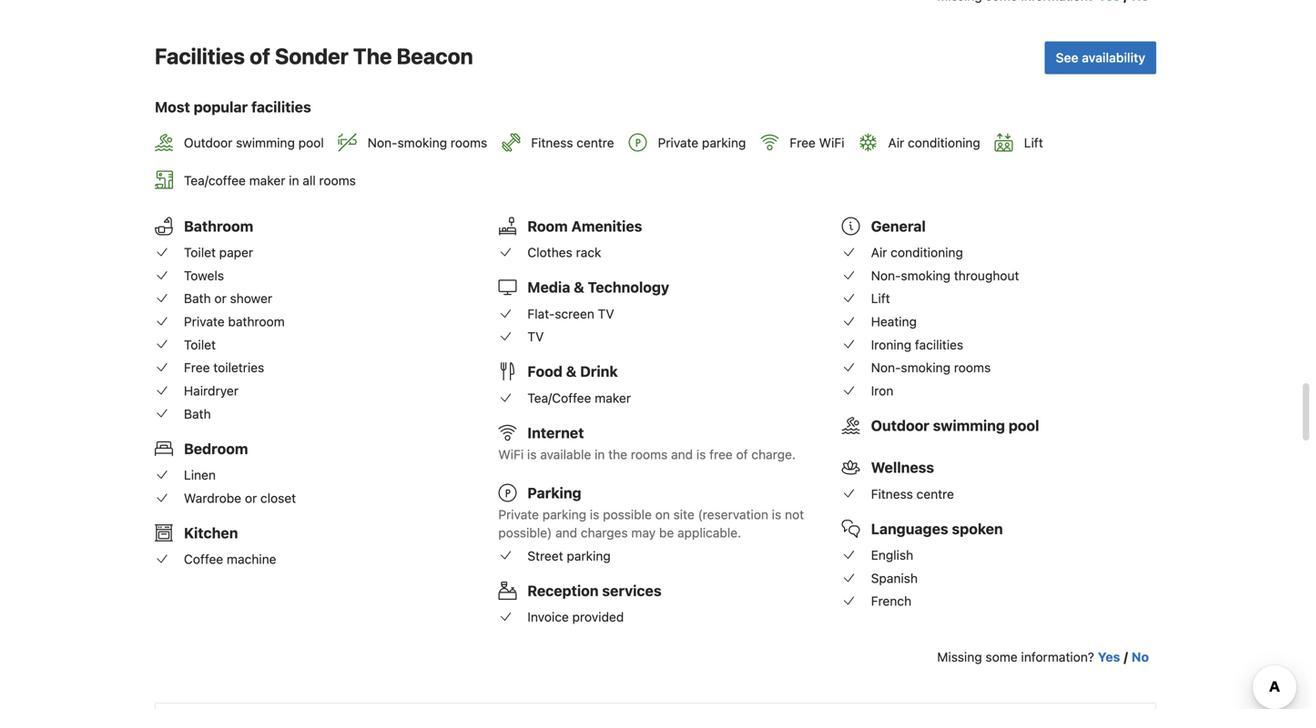 Task type: vqa. For each thing, say whether or not it's contained in the screenshot.
the topmost Lift
yes



Task type: describe. For each thing, give the bounding box(es) containing it.
bathroom
[[228, 314, 285, 329]]

1 vertical spatial air conditioning
[[871, 245, 963, 260]]

kitchen
[[184, 524, 238, 542]]

0 vertical spatial lift
[[1024, 135, 1043, 150]]

bath or shower
[[184, 291, 272, 306]]

facilities of sonder the beacon
[[155, 43, 473, 69]]

0 vertical spatial fitness
[[531, 135, 573, 150]]

food
[[528, 363, 563, 380]]

closet
[[260, 491, 296, 506]]

no
[[1132, 650, 1149, 665]]

1 vertical spatial conditioning
[[891, 245, 963, 260]]

0 horizontal spatial of
[[250, 43, 270, 69]]

free wifi
[[790, 135, 845, 150]]

free toiletries
[[184, 360, 264, 375]]

toiletries
[[213, 360, 264, 375]]

reception services
[[528, 582, 662, 600]]

0 vertical spatial air conditioning
[[888, 135, 981, 150]]

internet
[[528, 424, 584, 442]]

possible
[[603, 507, 652, 522]]

street
[[528, 549, 563, 564]]

amenities
[[571, 217, 642, 235]]

iron
[[871, 383, 894, 398]]

media
[[528, 279, 570, 296]]

provided
[[572, 610, 624, 625]]

languages
[[871, 520, 949, 538]]

0 horizontal spatial wifi
[[498, 447, 524, 462]]

smoking for air conditioning
[[901, 268, 951, 283]]

general
[[871, 217, 926, 235]]

1 horizontal spatial facilities
[[915, 337, 964, 352]]

and inside private parking is possible on site (reservation is not possible) and charges may be applicable.
[[556, 526, 577, 541]]

2 vertical spatial smoking
[[901, 360, 951, 375]]

flat-screen tv
[[528, 306, 614, 321]]

wellness
[[871, 459, 934, 476]]

sonder
[[275, 43, 349, 69]]

(reservation
[[698, 507, 769, 522]]

wifi is available in the rooms and is free of charge.
[[498, 447, 796, 462]]

yes button
[[1098, 649, 1120, 667]]

1 horizontal spatial wifi
[[819, 135, 845, 150]]

bathroom
[[184, 217, 253, 235]]

0 vertical spatial fitness centre
[[531, 135, 614, 150]]

french
[[871, 594, 912, 609]]

drink
[[580, 363, 618, 380]]

the
[[353, 43, 392, 69]]

ironing
[[871, 337, 912, 352]]

toilet for toilet paper
[[184, 245, 216, 260]]

bath for bath
[[184, 406, 211, 421]]

not
[[785, 507, 804, 522]]

1 horizontal spatial outdoor
[[871, 417, 930, 434]]

non-smoking throughout
[[871, 268, 1019, 283]]

spanish
[[871, 571, 918, 586]]

most popular facilities
[[155, 99, 311, 116]]

1 vertical spatial pool
[[1009, 417, 1039, 434]]

bedroom
[[184, 440, 248, 457]]

free
[[710, 447, 733, 462]]

1 horizontal spatial of
[[736, 447, 748, 462]]

0 horizontal spatial outdoor swimming pool
[[184, 135, 324, 150]]

rack
[[576, 245, 601, 260]]

most
[[155, 99, 190, 116]]

1 horizontal spatial and
[[671, 447, 693, 462]]

facilities
[[155, 43, 245, 69]]

site
[[674, 507, 695, 522]]

is down internet
[[527, 447, 537, 462]]

maker for tea/coffee
[[595, 391, 631, 406]]

media & technology
[[528, 279, 669, 296]]

private bathroom
[[184, 314, 285, 329]]

no button
[[1132, 649, 1149, 667]]

/
[[1124, 650, 1128, 665]]

1 horizontal spatial air
[[888, 135, 905, 150]]

shower
[[230, 291, 272, 306]]

paper
[[219, 245, 253, 260]]

english
[[871, 548, 914, 563]]

screen
[[555, 306, 595, 321]]

bath for bath or shower
[[184, 291, 211, 306]]

reception
[[528, 582, 599, 600]]

0 vertical spatial conditioning
[[908, 135, 981, 150]]

on
[[655, 507, 670, 522]]

clothes
[[528, 245, 573, 260]]

1 horizontal spatial outdoor swimming pool
[[871, 417, 1039, 434]]

charge.
[[752, 447, 796, 462]]

private parking is possible on site (reservation is not possible) and charges may be applicable.
[[498, 507, 804, 541]]

or for wardrobe
[[245, 491, 257, 506]]

& for media
[[574, 279, 584, 296]]

food & drink
[[528, 363, 618, 380]]

services
[[602, 582, 662, 600]]

0 vertical spatial pool
[[298, 135, 324, 150]]

0 horizontal spatial in
[[289, 173, 299, 188]]

1 vertical spatial non-smoking rooms
[[871, 360, 991, 375]]

toilet paper
[[184, 245, 253, 260]]

some
[[986, 650, 1018, 665]]

0 horizontal spatial lift
[[871, 291, 890, 306]]

towels
[[184, 268, 224, 283]]

all
[[303, 173, 316, 188]]

be
[[659, 526, 674, 541]]

tea/coffee maker in all rooms
[[184, 173, 356, 188]]

machine
[[227, 552, 276, 567]]

flat-
[[528, 306, 555, 321]]

smoking for outdoor swimming pool
[[398, 135, 447, 150]]

is left free
[[697, 447, 706, 462]]

toilet for toilet
[[184, 337, 216, 352]]

parking for private parking is possible on site (reservation is not possible) and charges may be applicable.
[[543, 507, 587, 522]]

non- for air conditioning
[[871, 268, 901, 283]]

languages spoken
[[871, 520, 1003, 538]]

0 horizontal spatial air
[[871, 245, 887, 260]]

charges
[[581, 526, 628, 541]]

clothes rack
[[528, 245, 601, 260]]



Task type: locate. For each thing, give the bounding box(es) containing it.
& right food
[[566, 363, 577, 380]]

0 vertical spatial non-smoking rooms
[[368, 135, 487, 150]]

see
[[1056, 50, 1079, 65]]

1 vertical spatial smoking
[[901, 268, 951, 283]]

0 horizontal spatial outdoor
[[184, 135, 233, 150]]

0 vertical spatial outdoor swimming pool
[[184, 135, 324, 150]]

or
[[214, 291, 227, 306], [245, 491, 257, 506]]

tv
[[598, 306, 614, 321], [528, 329, 544, 344]]

1 vertical spatial parking
[[543, 507, 587, 522]]

2 vertical spatial private
[[498, 507, 539, 522]]

0 vertical spatial and
[[671, 447, 693, 462]]

tea/coffee
[[184, 173, 246, 188]]

0 vertical spatial parking
[[702, 135, 746, 150]]

2 vertical spatial non-
[[871, 360, 901, 375]]

availability
[[1082, 50, 1146, 65]]

0 vertical spatial of
[[250, 43, 270, 69]]

1 vertical spatial and
[[556, 526, 577, 541]]

0 vertical spatial tv
[[598, 306, 614, 321]]

of left sonder
[[250, 43, 270, 69]]

fitness
[[531, 135, 573, 150], [871, 487, 913, 502]]

toilet up towels
[[184, 245, 216, 260]]

and
[[671, 447, 693, 462], [556, 526, 577, 541]]

0 horizontal spatial facilities
[[251, 99, 311, 116]]

toilet up 'free toiletries'
[[184, 337, 216, 352]]

1 horizontal spatial lift
[[1024, 135, 1043, 150]]

0 vertical spatial swimming
[[236, 135, 295, 150]]

1 horizontal spatial fitness centre
[[871, 487, 954, 502]]

0 horizontal spatial maker
[[249, 173, 285, 188]]

0 vertical spatial non-
[[368, 135, 398, 150]]

0 horizontal spatial and
[[556, 526, 577, 541]]

& up screen
[[574, 279, 584, 296]]

air conditioning up 'general'
[[888, 135, 981, 150]]

spoken
[[952, 520, 1003, 538]]

pool
[[298, 135, 324, 150], [1009, 417, 1039, 434]]

is
[[527, 447, 537, 462], [697, 447, 706, 462], [590, 507, 600, 522], [772, 507, 782, 522]]

1 horizontal spatial maker
[[595, 391, 631, 406]]

0 vertical spatial facilities
[[251, 99, 311, 116]]

fitness centre up room amenities
[[531, 135, 614, 150]]

1 vertical spatial maker
[[595, 391, 631, 406]]

see availability button
[[1045, 42, 1157, 74]]

wardrobe or closet
[[184, 491, 296, 506]]

1 vertical spatial facilities
[[915, 337, 964, 352]]

non-smoking rooms down ironing facilities
[[871, 360, 991, 375]]

1 vertical spatial centre
[[917, 487, 954, 502]]

beacon
[[397, 43, 473, 69]]

&
[[574, 279, 584, 296], [566, 363, 577, 380]]

swimming up tea/coffee maker in all rooms
[[236, 135, 295, 150]]

0 horizontal spatial or
[[214, 291, 227, 306]]

1 vertical spatial of
[[736, 447, 748, 462]]

1 vertical spatial air
[[871, 245, 887, 260]]

centre up languages spoken
[[917, 487, 954, 502]]

private inside private parking is possible on site (reservation is not possible) and charges may be applicable.
[[498, 507, 539, 522]]

air right free wifi
[[888, 135, 905, 150]]

bath down towels
[[184, 291, 211, 306]]

see availability
[[1056, 50, 1146, 65]]

non- down the
[[368, 135, 398, 150]]

1 vertical spatial swimming
[[933, 417, 1005, 434]]

1 horizontal spatial in
[[595, 447, 605, 462]]

parking for street parking
[[567, 549, 611, 564]]

0 vertical spatial bath
[[184, 291, 211, 306]]

non- up iron on the right bottom
[[871, 360, 901, 375]]

non-smoking rooms down beacon
[[368, 135, 487, 150]]

facilities down sonder
[[251, 99, 311, 116]]

tea/coffee maker
[[528, 391, 631, 406]]

parking
[[528, 485, 582, 502]]

linen
[[184, 468, 216, 483]]

1 vertical spatial bath
[[184, 406, 211, 421]]

0 vertical spatial outdoor
[[184, 135, 233, 150]]

centre
[[577, 135, 614, 150], [917, 487, 954, 502]]

or left closet
[[245, 491, 257, 506]]

0 vertical spatial centre
[[577, 135, 614, 150]]

private for facilities of sonder the beacon
[[658, 135, 699, 150]]

fitness down wellness
[[871, 487, 913, 502]]

or up private bathroom
[[214, 291, 227, 306]]

2 toilet from the top
[[184, 337, 216, 352]]

1 vertical spatial non-
[[871, 268, 901, 283]]

private parking
[[658, 135, 746, 150]]

1 horizontal spatial tv
[[598, 306, 614, 321]]

0 vertical spatial toilet
[[184, 245, 216, 260]]

throughout
[[954, 268, 1019, 283]]

1 vertical spatial &
[[566, 363, 577, 380]]

1 horizontal spatial or
[[245, 491, 257, 506]]

air conditioning down 'general'
[[871, 245, 963, 260]]

maker down drink
[[595, 391, 631, 406]]

0 horizontal spatial non-smoking rooms
[[368, 135, 487, 150]]

2 vertical spatial parking
[[567, 549, 611, 564]]

1 vertical spatial free
[[184, 360, 210, 375]]

in left all
[[289, 173, 299, 188]]

2 horizontal spatial private
[[658, 135, 699, 150]]

0 vertical spatial free
[[790, 135, 816, 150]]

maker for tea/coffee
[[249, 173, 285, 188]]

1 vertical spatial fitness centre
[[871, 487, 954, 502]]

1 vertical spatial in
[[595, 447, 605, 462]]

outdoor
[[184, 135, 233, 150], [871, 417, 930, 434]]

parking for private parking
[[702, 135, 746, 150]]

0 vertical spatial maker
[[249, 173, 285, 188]]

technology
[[588, 279, 669, 296]]

parking inside private parking is possible on site (reservation is not possible) and charges may be applicable.
[[543, 507, 587, 522]]

conditioning
[[908, 135, 981, 150], [891, 245, 963, 260]]

invoice
[[528, 610, 569, 625]]

air conditioning
[[888, 135, 981, 150], [871, 245, 963, 260]]

wardrobe
[[184, 491, 241, 506]]

& for food
[[566, 363, 577, 380]]

non- for outdoor swimming pool
[[368, 135, 398, 150]]

1 horizontal spatial fitness
[[871, 487, 913, 502]]

1 vertical spatial fitness
[[871, 487, 913, 502]]

hairdryer
[[184, 383, 239, 398]]

is left not
[[772, 507, 782, 522]]

smoking down beacon
[[398, 135, 447, 150]]

outdoor down iron on the right bottom
[[871, 417, 930, 434]]

room amenities
[[528, 217, 642, 235]]

fitness centre down wellness
[[871, 487, 954, 502]]

fitness up room
[[531, 135, 573, 150]]

street parking
[[528, 549, 611, 564]]

possible)
[[498, 526, 552, 541]]

private for most popular facilities
[[184, 314, 225, 329]]

maker left all
[[249, 173, 285, 188]]

non- up heating
[[871, 268, 901, 283]]

0 horizontal spatial pool
[[298, 135, 324, 150]]

0 horizontal spatial fitness centre
[[531, 135, 614, 150]]

1 vertical spatial toilet
[[184, 337, 216, 352]]

outdoor swimming pool
[[184, 135, 324, 150], [871, 417, 1039, 434]]

room
[[528, 217, 568, 235]]

or for bath
[[214, 291, 227, 306]]

may
[[631, 526, 656, 541]]

outdoor down popular
[[184, 135, 233, 150]]

parking
[[702, 135, 746, 150], [543, 507, 587, 522], [567, 549, 611, 564]]

coffee machine
[[184, 552, 276, 567]]

free for free wifi
[[790, 135, 816, 150]]

available
[[540, 447, 591, 462]]

applicable.
[[678, 526, 741, 541]]

popular
[[194, 99, 248, 116]]

1 vertical spatial outdoor swimming pool
[[871, 417, 1039, 434]]

and left free
[[671, 447, 693, 462]]

is up charges
[[590, 507, 600, 522]]

0 horizontal spatial free
[[184, 360, 210, 375]]

1 toilet from the top
[[184, 245, 216, 260]]

toilet
[[184, 245, 216, 260], [184, 337, 216, 352]]

1 horizontal spatial pool
[[1009, 417, 1039, 434]]

smoking
[[398, 135, 447, 150], [901, 268, 951, 283], [901, 360, 951, 375]]

non-
[[368, 135, 398, 150], [871, 268, 901, 283], [871, 360, 901, 375]]

private
[[658, 135, 699, 150], [184, 314, 225, 329], [498, 507, 539, 522]]

the
[[608, 447, 628, 462]]

0 horizontal spatial centre
[[577, 135, 614, 150]]

non-smoking rooms
[[368, 135, 487, 150], [871, 360, 991, 375]]

1 bath from the top
[[184, 291, 211, 306]]

tea/coffee
[[528, 391, 591, 406]]

1 horizontal spatial private
[[498, 507, 539, 522]]

free for free toiletries
[[184, 360, 210, 375]]

0 horizontal spatial swimming
[[236, 135, 295, 150]]

1 vertical spatial private
[[184, 314, 225, 329]]

swimming up wellness
[[933, 417, 1005, 434]]

smoking down ironing facilities
[[901, 360, 951, 375]]

bath
[[184, 291, 211, 306], [184, 406, 211, 421]]

0 vertical spatial or
[[214, 291, 227, 306]]

air down 'general'
[[871, 245, 887, 260]]

coffee
[[184, 552, 223, 567]]

0 vertical spatial &
[[574, 279, 584, 296]]

invoice provided
[[528, 610, 624, 625]]

smoking up heating
[[901, 268, 951, 283]]

information?
[[1021, 650, 1095, 665]]

1 vertical spatial wifi
[[498, 447, 524, 462]]

1 horizontal spatial free
[[790, 135, 816, 150]]

and up the street parking
[[556, 526, 577, 541]]

0 vertical spatial smoking
[[398, 135, 447, 150]]

0 vertical spatial in
[[289, 173, 299, 188]]

0 vertical spatial private
[[658, 135, 699, 150]]

tv down media & technology
[[598, 306, 614, 321]]

of right free
[[736, 447, 748, 462]]

outdoor swimming pool up wellness
[[871, 417, 1039, 434]]

1 vertical spatial lift
[[871, 291, 890, 306]]

in left the
[[595, 447, 605, 462]]

of
[[250, 43, 270, 69], [736, 447, 748, 462]]

1 vertical spatial or
[[245, 491, 257, 506]]

1 horizontal spatial non-smoking rooms
[[871, 360, 991, 375]]

missing
[[937, 650, 982, 665]]

1 horizontal spatial centre
[[917, 487, 954, 502]]

0 vertical spatial air
[[888, 135, 905, 150]]

0 horizontal spatial fitness
[[531, 135, 573, 150]]

yes
[[1098, 650, 1120, 665]]

0 horizontal spatial tv
[[528, 329, 544, 344]]

0 horizontal spatial private
[[184, 314, 225, 329]]

ironing facilities
[[871, 337, 964, 352]]

maker
[[249, 173, 285, 188], [595, 391, 631, 406]]

wifi
[[819, 135, 845, 150], [498, 447, 524, 462]]

outdoor swimming pool up tea/coffee maker in all rooms
[[184, 135, 324, 150]]

tv down "flat-"
[[528, 329, 544, 344]]

heating
[[871, 314, 917, 329]]

2 bath from the top
[[184, 406, 211, 421]]

1 vertical spatial tv
[[528, 329, 544, 344]]

facilities right ironing
[[915, 337, 964, 352]]

centre up room amenities
[[577, 135, 614, 150]]

1 vertical spatial outdoor
[[871, 417, 930, 434]]

bath down "hairdryer"
[[184, 406, 211, 421]]

1 horizontal spatial swimming
[[933, 417, 1005, 434]]

swimming
[[236, 135, 295, 150], [933, 417, 1005, 434]]

0 vertical spatial wifi
[[819, 135, 845, 150]]



